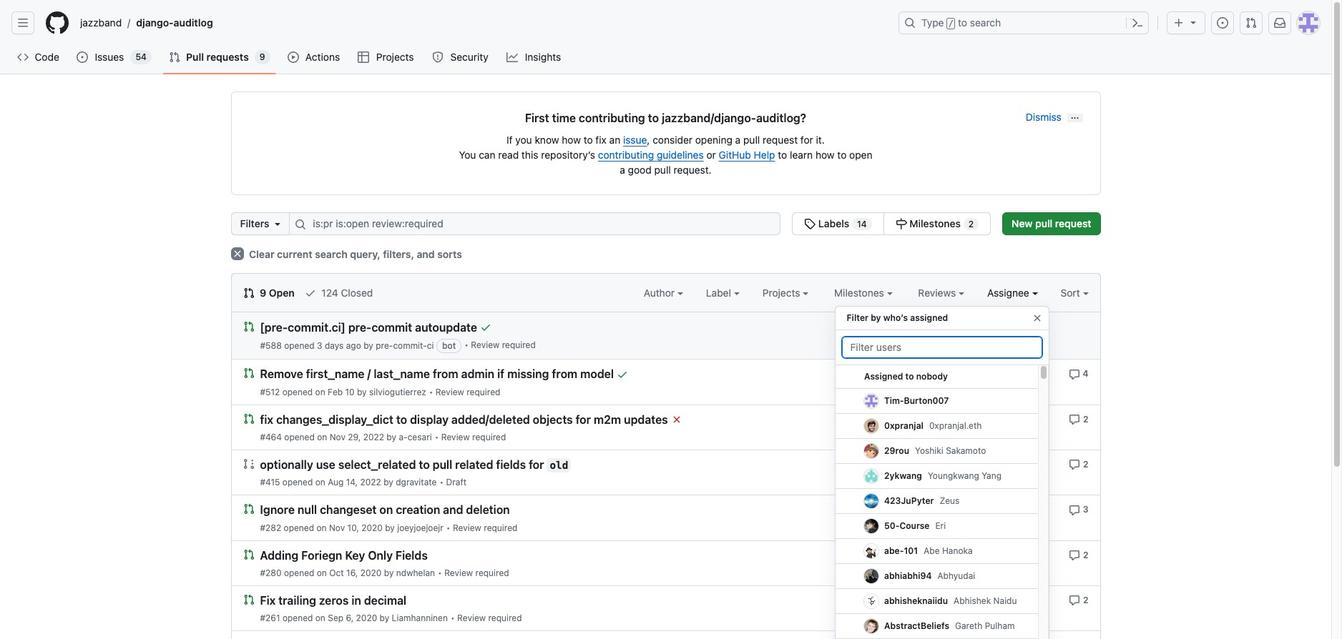 Task type: locate. For each thing, give the bounding box(es) containing it.
open pull request element for remove first_name / last_name from admin if missing from model
[[243, 367, 254, 380]]

and
[[417, 248, 435, 260], [443, 504, 463, 517]]

feb
[[328, 387, 343, 398]]

@2ykwang image
[[864, 469, 878, 484]]

graph image
[[507, 52, 518, 63]]

contributing up an
[[579, 112, 645, 125]]

ndwhelan link
[[396, 568, 435, 579]]

• down remove first_name / last_name from admin if missing from model
[[429, 387, 433, 398]]

request up help
[[763, 134, 798, 146]]

abhishek
[[954, 596, 991, 607]]

0 horizontal spatial /
[[128, 17, 130, 29]]

6 open pull request element from the top
[[243, 594, 254, 606]]

0 vertical spatial milestones
[[910, 218, 961, 230]]

1 for remove first_name / last_name from admin if missing from model
[[947, 369, 952, 380]]

1 horizontal spatial git pull request image
[[1246, 17, 1257, 29]]

8 / 8 checks ok image
[[617, 369, 628, 380]]

1 vertical spatial 3
[[1083, 505, 1089, 515]]

required inside "ignore null changeset on creation and deletion #282             opened on nov 10, 2020 by joeyjoejoejr • review required"
[[484, 523, 518, 534]]

git pull request image
[[1246, 17, 1257, 29], [169, 52, 180, 63]]

2022
[[363, 432, 384, 443], [360, 477, 381, 488]]

1 horizontal spatial pre-
[[376, 341, 393, 352]]

0 vertical spatial issue opened image
[[77, 52, 88, 63]]

2 open pull request image from the top
[[243, 368, 254, 380]]

a up github
[[735, 134, 741, 146]]

nobody
[[916, 371, 948, 382]]

1 vertical spatial open pull request image
[[243, 504, 254, 515]]

how down it.
[[816, 149, 835, 161]]

pull down contributing guidelines link
[[654, 164, 671, 176]]

1 vertical spatial fix
[[260, 414, 273, 426]]

pre- down commit
[[376, 341, 393, 352]]

request right new
[[1055, 218, 1092, 230]]

review down deletion
[[453, 523, 482, 534]]

comment image right "naidu"
[[1069, 596, 1081, 607]]

0 vertical spatial git pull request image
[[1246, 17, 1257, 29]]

2 1 link from the top
[[933, 594, 952, 607]]

open pull request element left [pre-
[[243, 321, 254, 333]]

3 2 link from the top
[[1069, 549, 1089, 562]]

1 link up abstractbeliefs gareth pulham
[[933, 594, 952, 607]]

1 horizontal spatial a
[[735, 134, 741, 146]]

4 2 link from the top
[[1069, 594, 1089, 607]]

on left oct
[[317, 568, 327, 579]]

silviogutierrez link
[[369, 387, 426, 398]]

1 vertical spatial search
[[315, 248, 348, 260]]

review
[[471, 340, 500, 351], [436, 387, 464, 398], [441, 432, 470, 443], [453, 523, 482, 534], [444, 568, 473, 579], [457, 613, 486, 624]]

1 vertical spatial 1 link
[[933, 594, 952, 607]]

0 horizontal spatial pre-
[[348, 322, 372, 334]]

author
[[644, 287, 678, 299]]

0 vertical spatial 1 link
[[933, 367, 952, 380]]

comment image for fields
[[1069, 460, 1081, 471]]

0xpranjal 0xpranjal.eth
[[884, 421, 982, 432]]

search right type
[[970, 16, 1001, 29]]

issue opened image
[[77, 52, 88, 63], [933, 369, 945, 380], [933, 596, 945, 607]]

0 horizontal spatial 3
[[317, 341, 322, 352]]

fix up the #464
[[260, 414, 273, 426]]

fix left an
[[596, 134, 607, 146]]

2020 inside "ignore null changeset on creation and deletion #282             opened on nov 10, 2020 by joeyjoejoejr • review required"
[[362, 523, 383, 534]]

2 vertical spatial issue opened image
[[933, 596, 945, 607]]

/ right type
[[949, 19, 954, 29]]

2ykwang youngkwang yang
[[884, 471, 1002, 482]]

/ left the "django-"
[[128, 17, 130, 29]]

124
[[322, 287, 338, 299]]

• inside "ignore null changeset on creation and deletion #282             opened on nov 10, 2020 by joeyjoejoejr • review required"
[[446, 523, 450, 534]]

2020
[[362, 523, 383, 534], [361, 568, 382, 579], [356, 613, 377, 624]]

4 open pull request image from the top
[[243, 595, 254, 606]]

assignee
[[988, 287, 1032, 299]]

issue opened image down abhiabhi94 abhyudai
[[933, 596, 945, 607]]

to up a- on the left of page
[[396, 414, 407, 426]]

projects right label popup button
[[763, 287, 803, 299]]

updates
[[624, 414, 668, 426]]

1 vertical spatial nov
[[329, 523, 345, 534]]

None search field
[[231, 213, 991, 235]]

0 vertical spatial request
[[763, 134, 798, 146]]

milestones for milestones
[[834, 287, 887, 299]]

open pull request image left the fix
[[243, 595, 254, 606]]

by inside fix trailing zeros in decimal #261             opened on sep 6, 2020 by liamhanninen • review required
[[380, 613, 389, 624]]

clear current search query, filters, and sorts
[[247, 248, 462, 260]]

to inside menu
[[905, 371, 914, 382]]

2 horizontal spatial /
[[949, 19, 954, 29]]

first
[[525, 112, 549, 125]]

1 vertical spatial and
[[443, 504, 463, 517]]

1 horizontal spatial /
[[367, 368, 371, 381]]

from down the bot
[[433, 368, 459, 381]]

how up repository's
[[562, 134, 581, 146]]

open pull request image up draft pull request element
[[243, 413, 254, 425]]

filter
[[847, 313, 869, 323]]

1 open pull request element from the top
[[243, 321, 254, 333]]

on left aug
[[315, 477, 325, 488]]

jazzband
[[80, 16, 122, 29]]

1 vertical spatial 9
[[260, 287, 266, 299]]

• left the "draft" link
[[440, 477, 444, 488]]

to up 'dgravitate' link
[[419, 459, 430, 472]]

1 down filter users 'text field'
[[947, 369, 952, 380]]

2 vertical spatial 2020
[[356, 613, 377, 624]]

changeset
[[320, 504, 377, 517]]

0 horizontal spatial a
[[620, 164, 625, 176]]

1 horizontal spatial search
[[970, 16, 1001, 29]]

search left query,
[[315, 248, 348, 260]]

labels 14
[[816, 218, 867, 230]]

review required link right liamhanninen link
[[457, 613, 522, 624]]

0xpranjal.eth
[[929, 421, 982, 432]]

fix trailing zeros in decimal #261             opened on sep 6, 2020 by liamhanninen • review required
[[260, 595, 522, 624]]

open pull request element up draft pull request element
[[243, 413, 254, 425]]

to right help
[[778, 149, 787, 161]]

open pull request element for ignore null changeset on creation and deletion
[[243, 503, 254, 515]]

on left the feb on the bottom
[[315, 387, 325, 398]]

/ inside jazzband / django-auditlog
[[128, 17, 130, 29]]

open pull request image
[[243, 413, 254, 425], [243, 504, 254, 515]]

pull up draft
[[433, 459, 453, 472]]

1 vertical spatial issue opened image
[[933, 369, 945, 380]]

time
[[552, 112, 576, 125]]

from left 'model'
[[552, 368, 578, 381]]

a down you can read this repository's contributing guidelines or github help
[[620, 164, 625, 176]]

last_name
[[374, 368, 430, 381]]

@29rou image
[[864, 444, 878, 459]]

•
[[465, 340, 469, 351], [429, 387, 433, 398], [435, 432, 439, 443], [440, 477, 444, 488], [446, 523, 450, 534], [438, 568, 442, 579], [451, 613, 455, 624]]

milestones 2
[[907, 218, 974, 230]]

plus image
[[1174, 17, 1185, 29]]

3
[[317, 341, 322, 352], [1083, 505, 1089, 515]]

by inside "ignore null changeset on creation and deletion #282             opened on nov 10, 2020 by joeyjoejoejr • review required"
[[385, 523, 395, 534]]

model
[[580, 368, 614, 381]]

0 horizontal spatial and
[[417, 248, 435, 260]]

0 vertical spatial how
[[562, 134, 581, 146]]

0 horizontal spatial projects
[[376, 51, 414, 63]]

closed
[[341, 287, 373, 299]]

1 link down filter users 'text field'
[[933, 367, 952, 380]]

review inside adding foriegn key only fields #280             opened on oct 16, 2020 by ndwhelan • review required
[[444, 568, 473, 579]]

review inside "ignore null changeset on creation and deletion #282             opened on nov 10, 2020 by joeyjoejoejr • review required"
[[453, 523, 482, 534]]

3 open pull request image from the top
[[243, 549, 254, 561]]

open pull request element left adding
[[243, 549, 254, 561]]

1 open pull request image from the top
[[243, 413, 254, 425]]

git pull request image right issue opened icon
[[1246, 17, 1257, 29]]

1 vertical spatial comment image
[[1069, 460, 1081, 471]]

1 vertical spatial projects
[[763, 287, 803, 299]]

1 vertical spatial 2022
[[360, 477, 381, 488]]

liamhanninen
[[392, 613, 448, 624]]

dismiss ...
[[1026, 110, 1080, 123]]

auditlog
[[174, 16, 213, 29]]

2 2 link from the top
[[1069, 458, 1089, 471]]

for left it.
[[801, 134, 814, 146]]

review required link for joeyjoejoejr
[[453, 523, 518, 534]]

0 vertical spatial search
[[970, 16, 1001, 29]]

if
[[497, 368, 505, 381]]

review required link down fix changes_display_dict to display added/deleted objects for m2m updates
[[441, 432, 506, 443]]

4
[[1083, 369, 1089, 380]]

issue opened image left issues
[[77, 52, 88, 63]]

missing
[[507, 368, 549, 381]]

2020 right 16,
[[361, 568, 382, 579]]

/ for jazzband
[[128, 17, 130, 29]]

2022 right 29,
[[363, 432, 384, 443]]

2 vertical spatial comment image
[[1069, 505, 1080, 516]]

review required link for liamhanninen
[[457, 613, 522, 624]]

0 vertical spatial contributing
[[579, 112, 645, 125]]

9 inside 9 open link
[[260, 287, 266, 299]]

2 1 from the top
[[947, 595, 952, 606]]

tag image
[[805, 218, 816, 230]]

open pull request element for fix changes_display_dict to display added/deleted objects for m2m updates
[[243, 413, 254, 425]]

open pull request image left [pre-
[[243, 321, 254, 333]]

on inside adding foriegn key only fields #280             opened on oct 16, 2020 by ndwhelan • review required
[[317, 568, 327, 579]]

nov left 10, at the bottom left of page
[[329, 523, 345, 534]]

2 horizontal spatial for
[[801, 134, 814, 146]]

/ inside type / to search
[[949, 19, 954, 29]]

and down the "draft" link
[[443, 504, 463, 517]]

open pull request image for adding foriegn key only fields
[[243, 549, 254, 561]]

and for filters,
[[417, 248, 435, 260]]

0 vertical spatial 2022
[[363, 432, 384, 443]]

review required link right ndwhelan link
[[444, 568, 509, 579]]

2022 down select_related
[[360, 477, 381, 488]]

required
[[502, 340, 536, 351], [467, 387, 500, 398], [472, 432, 506, 443], [484, 523, 518, 534], [476, 568, 509, 579], [488, 613, 522, 624]]

0 horizontal spatial from
[[433, 368, 459, 381]]

autoupdate
[[415, 322, 477, 334]]

milestones inside issue element
[[910, 218, 961, 230]]

0 vertical spatial 2020
[[362, 523, 383, 534]]

opened
[[284, 341, 315, 352], [282, 387, 313, 398], [284, 432, 315, 443], [283, 477, 313, 488], [284, 523, 314, 534], [284, 568, 314, 579], [283, 613, 313, 624]]

required inside fix trailing zeros in decimal #261             opened on sep 6, 2020 by liamhanninen • review required
[[488, 613, 522, 624]]

open pull request image
[[243, 321, 254, 333], [243, 368, 254, 380], [243, 549, 254, 561], [243, 595, 254, 606]]

0 vertical spatial comment image
[[1069, 414, 1081, 426]]

0 vertical spatial for
[[801, 134, 814, 146]]

opened down null
[[284, 523, 314, 534]]

review down 11 / 11 checks ok image
[[471, 340, 500, 351]]

projects right table image
[[376, 51, 414, 63]]

14
[[857, 219, 867, 230]]

1 vertical spatial how
[[816, 149, 835, 161]]

1 left abhishek
[[947, 595, 952, 606]]

ignore
[[260, 504, 295, 517]]

1 horizontal spatial from
[[552, 368, 578, 381]]

2 open pull request element from the top
[[243, 367, 254, 380]]

pull requests
[[186, 51, 249, 63]]

by down only
[[384, 568, 394, 579]]

ignore null changeset on creation and deletion #282             opened on nov 10, 2020 by joeyjoejoejr • review required
[[260, 504, 518, 534]]

5 open pull request element from the top
[[243, 549, 254, 561]]

menu
[[835, 301, 1049, 640]]

by down ignore null changeset on creation and deletion link
[[385, 523, 395, 534]]

0 vertical spatial and
[[417, 248, 435, 260]]

on left sep
[[315, 613, 326, 624]]

abe-101 abe hanoka
[[884, 546, 973, 557]]

play image
[[287, 52, 299, 63]]

select_related
[[338, 459, 416, 472]]

reviews button
[[918, 286, 965, 301]]

milestones inside popup button
[[834, 287, 887, 299]]

comment image
[[1069, 369, 1080, 380], [1069, 550, 1081, 562], [1069, 596, 1081, 607]]

1 vertical spatial pre-
[[376, 341, 393, 352]]

request
[[763, 134, 798, 146], [1055, 218, 1092, 230]]

and left sorts
[[417, 248, 435, 260]]

1 vertical spatial 2020
[[361, 568, 382, 579]]

shield image
[[432, 52, 444, 63]]

1 1 link from the top
[[933, 367, 952, 380]]

review right liamhanninen link
[[457, 613, 486, 624]]

django-
[[136, 16, 174, 29]]

jazzband link
[[74, 11, 128, 34]]

comment image left 4
[[1069, 369, 1080, 380]]

you can read this repository's contributing guidelines or github help
[[459, 149, 775, 161]]

projects button
[[763, 286, 809, 301]]

know
[[535, 134, 559, 146]]

comment image for deletion
[[1069, 505, 1080, 516]]

2 link for pull
[[1069, 458, 1089, 471]]

2020 right 6,
[[356, 613, 377, 624]]

menu containing filter by who's assigned
[[835, 301, 1049, 640]]

0 vertical spatial comment image
[[1069, 369, 1080, 380]]

1 vertical spatial for
[[576, 414, 591, 426]]

2020 inside adding foriegn key only fields #280             opened on oct 16, 2020 by ndwhelan • review required
[[361, 568, 382, 579]]

issue opened image for remove first_name / last_name from admin if missing from model
[[933, 369, 945, 380]]

dgravitate link
[[396, 477, 437, 488]]

ignore null changeset on creation and deletion link
[[260, 504, 510, 517]]

2020 inside fix trailing zeros in decimal #261             opened on sep 6, 2020 by liamhanninen • review required
[[356, 613, 377, 624]]

• right ndwhelan link
[[438, 568, 442, 579]]

• right liamhanninen link
[[451, 613, 455, 624]]

opened down the trailing
[[283, 613, 313, 624]]

tim-burton007 link
[[836, 389, 1038, 414]]

milestones up filter
[[834, 287, 887, 299]]

• review required
[[465, 340, 536, 351]]

open pull request element
[[243, 321, 254, 333], [243, 367, 254, 380], [243, 413, 254, 425], [243, 503, 254, 515], [243, 549, 254, 561], [243, 594, 254, 606]]

0 vertical spatial pre-
[[348, 322, 372, 334]]

2 inside the milestones 2
[[969, 219, 974, 230]]

for left the old
[[529, 459, 544, 472]]

1 vertical spatial milestones
[[834, 287, 887, 299]]

/ for type
[[949, 19, 954, 29]]

opened inside "ignore null changeset on creation and deletion #282             opened on nov 10, 2020 by joeyjoejoejr • review required"
[[284, 523, 314, 534]]

1 vertical spatial 1
[[947, 595, 952, 606]]

1 horizontal spatial how
[[816, 149, 835, 161]]

sep
[[328, 613, 344, 624]]

contributing down the issue link
[[598, 149, 654, 161]]

by inside adding foriegn key only fields #280             opened on oct 16, 2020 by ndwhelan • review required
[[384, 568, 394, 579]]

open pull request image left remove
[[243, 368, 254, 380]]

1 for fix trailing zeros in decimal
[[947, 595, 952, 606]]

#261
[[260, 613, 280, 624]]

good
[[628, 164, 652, 176]]

notifications image
[[1275, 17, 1286, 29]]

• inside fix trailing zeros in decimal #261             opened on sep 6, 2020 by liamhanninen • review required
[[451, 613, 455, 624]]

null
[[298, 504, 317, 517]]

open pull request image left adding
[[243, 549, 254, 561]]

2020 right 10, at the bottom left of page
[[362, 523, 383, 534]]

review required link down 'admin' on the bottom left
[[436, 387, 500, 398]]

0 vertical spatial 1
[[947, 369, 952, 380]]

2 vertical spatial comment image
[[1069, 596, 1081, 607]]

open pull request image left ignore
[[243, 504, 254, 515]]

#415
[[260, 477, 280, 488]]

and inside "ignore null changeset on creation and deletion #282             opened on nov 10, 2020 by joeyjoejoejr • review required"
[[443, 504, 463, 517]]

1 vertical spatial comment image
[[1069, 550, 1081, 562]]

3 open pull request element from the top
[[243, 413, 254, 425]]

2 open pull request image from the top
[[243, 504, 254, 515]]

open pull request element left remove
[[243, 367, 254, 380]]

29rou
[[884, 446, 909, 457]]

9 right git pull request icon
[[260, 287, 266, 299]]

nov left 29,
[[330, 432, 346, 443]]

comment image for fields
[[1069, 550, 1081, 562]]

1 open pull request image from the top
[[243, 321, 254, 333]]

2 vertical spatial for
[[529, 459, 544, 472]]

open pull request element left ignore
[[243, 503, 254, 515]]

open pull request element left the fix
[[243, 594, 254, 606]]

assignee button
[[988, 286, 1038, 301]]

youngkwang
[[928, 471, 979, 482]]

comment image
[[1069, 414, 1081, 426], [1069, 460, 1081, 471], [1069, 505, 1080, 516]]

issue element
[[792, 213, 991, 235]]

1 horizontal spatial projects
[[763, 287, 803, 299]]

contributing guidelines link
[[598, 149, 704, 161]]

list
[[74, 11, 890, 34]]

review right ndwhelan link
[[444, 568, 473, 579]]

1 horizontal spatial and
[[443, 504, 463, 517]]

yoshiki
[[915, 446, 943, 457]]

1 link
[[933, 367, 952, 380], [933, 594, 952, 607]]

0 vertical spatial open pull request image
[[243, 413, 254, 425]]

changes_display_dict
[[276, 414, 393, 426]]

0 horizontal spatial git pull request image
[[169, 52, 180, 63]]

1 horizontal spatial milestones
[[910, 218, 961, 230]]

0 horizontal spatial milestones
[[834, 287, 887, 299]]

[pre-commit.ci] pre-commit autoupdate link
[[260, 322, 477, 334]]

1 1 from the top
[[947, 369, 952, 380]]

0 vertical spatial 9
[[260, 52, 265, 62]]

1 vertical spatial request
[[1055, 218, 1092, 230]]

on left creation
[[380, 504, 393, 517]]

ndwhelan
[[396, 568, 435, 579]]

display
[[410, 414, 449, 426]]

review down fix changes_display_dict to display added/deleted objects for m2m updates
[[441, 432, 470, 443]]

triangle down image
[[272, 218, 284, 230]]

issue opened image for fix trailing zeros in decimal
[[933, 596, 945, 607]]

milestones right milestone icon
[[910, 218, 961, 230]]

on down changes_display_dict
[[317, 432, 327, 443]]

author button
[[644, 286, 683, 301]]

2 link for fields
[[1069, 549, 1089, 562]]

review required link for ndwhelan
[[444, 568, 509, 579]]

review down remove first_name / last_name from admin if missing from model
[[436, 387, 464, 398]]

0 vertical spatial fix
[[596, 134, 607, 146]]

@423jupyter image
[[864, 494, 878, 509]]

commit.ci]
[[288, 322, 346, 334]]

fix
[[596, 134, 607, 146], [260, 414, 273, 426]]

1 vertical spatial a
[[620, 164, 625, 176]]

4 open pull request element from the top
[[243, 503, 254, 515]]

by right filter
[[871, 313, 881, 323]]

trailing
[[279, 595, 316, 608]]

in
[[352, 595, 361, 608]]

0 horizontal spatial fix
[[260, 414, 273, 426]]

comment image inside 3 link
[[1069, 505, 1080, 516]]

by down select_related
[[384, 477, 393, 488]]

liamhanninen link
[[392, 613, 448, 624]]

0 horizontal spatial for
[[529, 459, 544, 472]]

you
[[459, 149, 476, 161]]

sakamoto
[[946, 446, 986, 457]]



Task type: describe. For each thing, give the bounding box(es) containing it.
1 vertical spatial git pull request image
[[169, 52, 180, 63]]

1 vertical spatial contributing
[[598, 149, 654, 161]]

open pull request image for [pre-commit.ci] pre-commit autoupdate
[[243, 321, 254, 333]]

3 link
[[1069, 503, 1089, 516]]

pull up github help link
[[744, 134, 760, 146]]

draft pull request element
[[243, 458, 254, 470]]

• inside adding foriegn key only fields #280             opened on oct 16, 2020 by ndwhelan • review required
[[438, 568, 442, 579]]

1 horizontal spatial request
[[1055, 218, 1092, 230]]

by left a- on the left of page
[[387, 432, 396, 443]]

joeyjoejoejr link
[[397, 523, 444, 534]]

2 for decimal
[[1083, 595, 1089, 606]]

to up repository's
[[584, 134, 593, 146]]

review required link for a-cesari
[[441, 432, 506, 443]]

@abe 101 image
[[864, 545, 878, 559]]

hanoka
[[942, 546, 973, 557]]

open pull request image for remove first_name / last_name from admin if missing from model
[[243, 368, 254, 380]]

review required link for silviogutierrez
[[436, 387, 500, 398]]

open pull request image for ignore null changeset on creation and deletion
[[243, 504, 254, 515]]

insights
[[525, 51, 561, 63]]

milestone image
[[896, 218, 907, 230]]

1 / 6 checks ok image
[[671, 414, 682, 426]]

open pull request element for [pre-commit.ci] pre-commit autoupdate
[[243, 321, 254, 333]]

this
[[522, 149, 538, 161]]

milestones for milestones 2
[[910, 218, 961, 230]]

naidu
[[993, 596, 1017, 607]]

course
[[900, 521, 930, 532]]

issue
[[623, 134, 647, 146]]

pull inside optionally use select_related to pull related fields for old #415             opened on aug 14, 2022 by dgravitate • draft
[[433, 459, 453, 472]]

opened right the #464
[[284, 432, 315, 443]]

filters button
[[231, 213, 290, 235]]

#282
[[260, 523, 281, 534]]

0 vertical spatial 3
[[317, 341, 322, 352]]

0 horizontal spatial request
[[763, 134, 798, 146]]

check image
[[305, 288, 316, 299]]

review required link for pre-commit-ci
[[471, 340, 536, 351]]

sort button
[[1061, 286, 1089, 301]]

use
[[316, 459, 336, 472]]

124 closed link
[[305, 286, 373, 301]]

by inside optionally use select_related to pull related fields for old #415             opened on aug 14, 2022 by dgravitate • draft
[[384, 477, 393, 488]]

for inside optionally use select_related to pull related fields for old #415             opened on aug 14, 2022 by dgravitate • draft
[[529, 459, 544, 472]]

abhiabhi94 abhyudai
[[884, 571, 975, 582]]

first_name
[[306, 368, 365, 381]]

2022 inside optionally use select_related to pull related fields for old #415             opened on aug 14, 2022 by dgravitate • draft
[[360, 477, 381, 488]]

0 vertical spatial a
[[735, 134, 741, 146]]

and for creation
[[443, 504, 463, 517]]

1 horizontal spatial 3
[[1083, 505, 1089, 515]]

optionally use select_related to pull related fields for old #415             opened on aug 14, 2022 by dgravitate • draft
[[260, 459, 569, 488]]

abe-
[[884, 546, 904, 557]]

foriegn
[[301, 550, 342, 562]]

comment image for decimal
[[1069, 596, 1081, 607]]

2020 for in
[[356, 613, 377, 624]]

@50 course image
[[864, 520, 878, 534]]

projects inside popup button
[[763, 287, 803, 299]]

ci
[[427, 341, 434, 352]]

9 open link
[[243, 286, 295, 301]]

to left 'open'
[[838, 149, 847, 161]]

table image
[[358, 52, 370, 63]]

burton007
[[904, 396, 949, 406]]

key
[[345, 550, 365, 562]]

opened inside optionally use select_related to pull related fields for old #415             opened on aug 14, 2022 by dgravitate • draft
[[283, 477, 313, 488]]

to inside optionally use select_related to pull related fields for old #415             opened on aug 14, 2022 by dgravitate • draft
[[419, 459, 430, 472]]

to up ','
[[648, 112, 659, 125]]

on inside fix trailing zeros in decimal #261             opened on sep 6, 2020 by liamhanninen • review required
[[315, 613, 326, 624]]

2020 for only
[[361, 568, 382, 579]]

0 vertical spatial projects
[[376, 51, 414, 63]]

abhyudai
[[937, 571, 975, 582]]

on inside optionally use select_related to pull related fields for old #415             opened on aug 14, 2022 by dgravitate • draft
[[315, 477, 325, 488]]

2 link for decimal
[[1069, 594, 1089, 607]]

0 horizontal spatial search
[[315, 248, 348, 260]]

review inside fix trailing zeros in decimal #261             opened on sep 6, 2020 by liamhanninen • review required
[[457, 613, 486, 624]]

homepage image
[[46, 11, 69, 34]]

2 for pull
[[1083, 459, 1089, 470]]

0 horizontal spatial how
[[562, 134, 581, 146]]

issues
[[95, 51, 124, 63]]

6,
[[346, 613, 354, 624]]

adding
[[260, 550, 299, 562]]

code image
[[17, 52, 29, 63]]

m2m
[[594, 414, 621, 426]]

decimal
[[364, 595, 407, 608]]

pull inside to learn how to open a good pull request.
[[654, 164, 671, 176]]

by right 10
[[357, 387, 367, 398]]

close menu image
[[1032, 313, 1043, 324]]

101
[[904, 546, 918, 557]]

code
[[35, 51, 59, 63]]

abhiabhi94
[[884, 571, 932, 582]]

a-
[[399, 432, 408, 443]]

a inside to learn how to open a good pull request.
[[620, 164, 625, 176]]

jazzband/django-
[[662, 112, 756, 125]]

django-auditlog link
[[130, 11, 219, 34]]

required inside adding foriegn key only fields #280             opened on oct 16, 2020 by ndwhelan • review required
[[476, 568, 509, 579]]

objects
[[533, 414, 573, 426]]

@tim burton007 image
[[864, 394, 878, 409]]

opened down remove
[[282, 387, 313, 398]]

auditlog?
[[756, 112, 807, 125]]

opened inside fix trailing zeros in decimal #261             opened on sep 6, 2020 by liamhanninen • review required
[[283, 613, 313, 624]]

@0xpranjal image
[[864, 419, 878, 434]]

Search all issues text field
[[289, 213, 781, 235]]

1 2 link from the top
[[1069, 413, 1089, 426]]

1 horizontal spatial fix
[[596, 134, 607, 146]]

bot
[[442, 341, 456, 352]]

• right the bot
[[465, 340, 469, 351]]

1 link for remove first_name / last_name from admin if missing from model
[[933, 367, 952, 380]]

assigned to nobody
[[864, 371, 948, 382]]

zeus
[[940, 496, 960, 507]]

clear
[[249, 248, 275, 260]]

gareth
[[955, 621, 982, 632]]

list containing jazzband
[[74, 11, 890, 34]]

comment image inside 4 "link"
[[1069, 369, 1080, 380]]

14,
[[346, 477, 358, 488]]

1 from from the left
[[433, 368, 459, 381]]

open pull request element for adding foriegn key only fields
[[243, 549, 254, 561]]

1 link for fix trailing zeros in decimal
[[933, 594, 952, 607]]

open pull request image for fix changes_display_dict to display added/deleted objects for m2m updates
[[243, 413, 254, 425]]

Filter users text field
[[841, 336, 1043, 359]]

pulham
[[985, 621, 1015, 632]]

learn
[[790, 149, 813, 161]]

only
[[368, 550, 393, 562]]

yang
[[982, 471, 1002, 482]]

filter by who's assigned
[[847, 313, 948, 323]]

opened inside adding foriegn key only fields #280             opened on oct 16, 2020 by ndwhelan • review required
[[284, 568, 314, 579]]

assigned to nobody link
[[836, 366, 1038, 389]]

pull right new
[[1036, 218, 1053, 230]]

• inside optionally use select_related to pull related fields for old #415             opened on aug 14, 2022 by dgravitate • draft
[[440, 477, 444, 488]]

added/deleted
[[452, 414, 530, 426]]

[pre-commit.ci] pre-commit autoupdate
[[260, 322, 477, 334]]

draft pull request image
[[243, 459, 254, 470]]

optionally
[[260, 459, 313, 472]]

9 for 9 open
[[260, 287, 266, 299]]

abhisheknaiidu abhishek naidu
[[884, 596, 1017, 607]]

clear current search query, filters, and sorts link
[[231, 248, 462, 260]]

cesari
[[408, 432, 432, 443]]

9 for 9
[[260, 52, 265, 62]]

11 / 11 checks ok image
[[480, 322, 491, 334]]

assigned
[[910, 313, 948, 323]]

fix changes_display_dict to display added/deleted objects for m2m updates
[[260, 414, 668, 426]]

draft link
[[446, 477, 467, 488]]

how inside to learn how to open a good pull request.
[[816, 149, 835, 161]]

or
[[707, 149, 716, 161]]

0 vertical spatial nov
[[330, 432, 346, 443]]

filters,
[[383, 248, 414, 260]]

1 horizontal spatial for
[[576, 414, 591, 426]]

Issues search field
[[289, 213, 781, 235]]

reviews
[[918, 287, 959, 299]]

requests
[[207, 51, 249, 63]]

pre-commit-ci link
[[376, 341, 434, 352]]

none search field containing filters
[[231, 213, 991, 235]]

search image
[[295, 219, 307, 230]]

@abstractbeliefs image
[[864, 620, 878, 634]]

to learn how to open a good pull request.
[[620, 149, 873, 176]]

triangle down image
[[1188, 16, 1199, 28]]

on down null
[[317, 523, 327, 534]]

@abhisheknaiidu image
[[864, 595, 878, 609]]

query,
[[350, 248, 380, 260]]

to right type
[[958, 16, 968, 29]]

commit
[[372, 322, 412, 334]]

29rou yoshiki sakamoto
[[884, 446, 986, 457]]

by right ago
[[364, 341, 373, 352]]

423jupyter
[[884, 496, 934, 507]]

fields
[[396, 550, 428, 562]]

jazzband / django-auditlog
[[80, 16, 213, 29]]

creation
[[396, 504, 440, 517]]

git pull request image
[[243, 288, 254, 299]]

command palette image
[[1132, 17, 1144, 29]]

2 from from the left
[[552, 368, 578, 381]]

,
[[647, 134, 650, 146]]

2 for fields
[[1083, 550, 1089, 561]]

423jupyter zeus
[[884, 496, 960, 507]]

abhisheknaiidu
[[884, 596, 948, 607]]

abstractbeliefs gareth pulham
[[884, 621, 1015, 632]]

open pull request element for fix trailing zeros in decimal
[[243, 594, 254, 606]]

nov inside "ignore null changeset on creation and deletion #282             opened on nov 10, 2020 by joeyjoejoejr • review required"
[[329, 523, 345, 534]]

x image
[[231, 248, 244, 260]]

open pull request image for fix trailing zeros in decimal
[[243, 595, 254, 606]]

remove first_name / last_name from admin if missing from model
[[260, 368, 614, 381]]

actions
[[306, 51, 340, 63]]

open
[[850, 149, 873, 161]]

• right cesari
[[435, 432, 439, 443]]

current
[[277, 248, 312, 260]]

opened down commit.ci]
[[284, 341, 315, 352]]

issue opened image
[[1217, 17, 1229, 29]]

#512
[[260, 387, 280, 398]]

16,
[[346, 568, 358, 579]]

#280
[[260, 568, 282, 579]]

@abhiabhi94 image
[[864, 570, 878, 584]]

type / to search
[[922, 16, 1001, 29]]

actions link
[[282, 47, 347, 68]]



Task type: vqa. For each thing, say whether or not it's contained in the screenshot.
the rightmost Projects
yes



